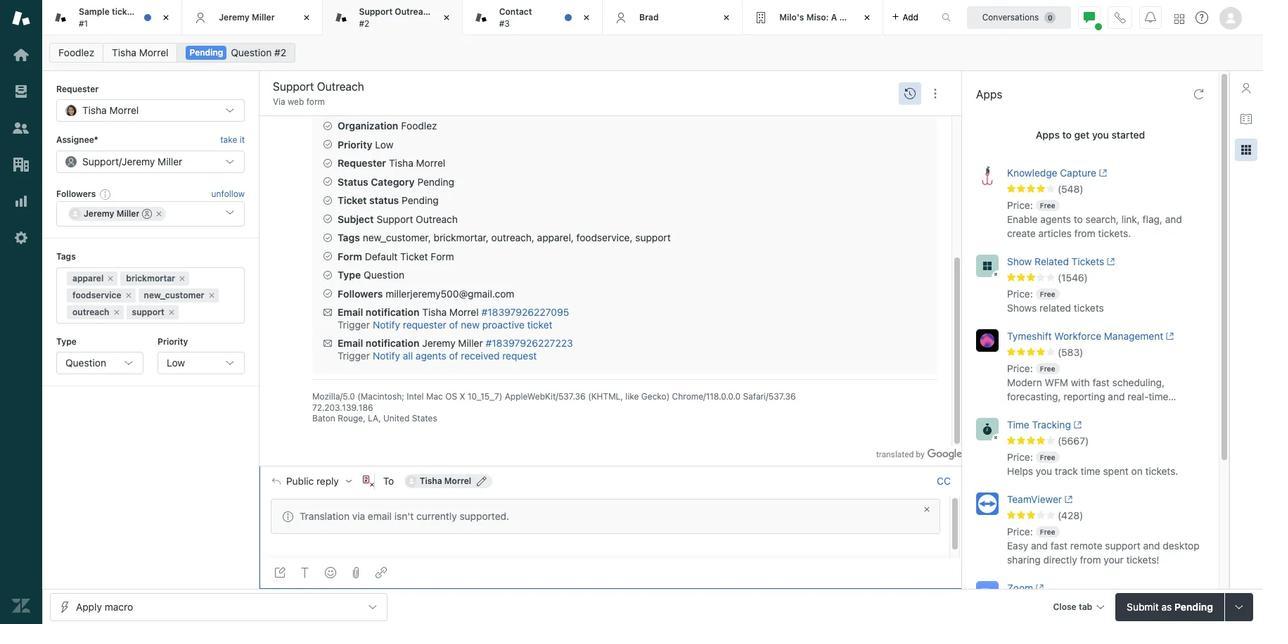 Task type: describe. For each thing, give the bounding box(es) containing it.
unfollow
[[211, 189, 245, 199]]

mozilla/5.0
[[312, 391, 355, 402]]

free for wfm
[[1040, 364, 1056, 373]]

default
[[365, 250, 398, 262]]

ticket status pending
[[338, 194, 439, 206]]

free for related
[[1040, 290, 1056, 298]]

support for tags new_customer, brickmortar, outreach, apparel, foodservice, support
[[635, 232, 671, 244]]

get
[[1075, 129, 1090, 141]]

miller inside 'tab'
[[252, 12, 275, 22]]

public reply button
[[260, 467, 363, 496]]

you for helps
[[1036, 465, 1053, 477]]

from for search,
[[1075, 227, 1096, 239]]

insert emojis image
[[325, 567, 336, 578]]

safari/537.36
[[743, 391, 796, 402]]

translation via email isn't currently supported.
[[300, 510, 509, 522]]

close image inside #1 tab
[[159, 11, 173, 25]]

(opens in a new tab) image for teamviewer
[[1062, 495, 1073, 504]]

from for remote
[[1080, 554, 1101, 566]]

apparel,
[[537, 232, 574, 244]]

tisha morrel for to
[[420, 476, 472, 486]]

submit
[[1127, 600, 1159, 612]]

as
[[1162, 600, 1172, 612]]

morrel left 'edit user' icon
[[445, 476, 472, 486]]

organizations image
[[12, 155, 30, 174]]

secondary element
[[42, 39, 1264, 67]]

brad
[[640, 12, 659, 22]]

started
[[1112, 129, 1146, 141]]

you for get
[[1093, 129, 1109, 141]]

0 horizontal spatial ticket
[[338, 194, 367, 206]]

close
[[1054, 601, 1077, 612]]

tab containing contact
[[463, 0, 603, 35]]

format text image
[[300, 567, 311, 578]]

to
[[383, 475, 394, 487]]

remote
[[1071, 540, 1103, 552]]

1 horizontal spatial ticket
[[400, 250, 428, 262]]

assignee* element
[[56, 150, 245, 173]]

email
[[368, 510, 392, 522]]

reporting
[[1064, 390, 1106, 402]]

0 vertical spatial low
[[375, 138, 394, 150]]

trigger for email notification jeremy miller # 18397926227223 trigger notify all agents of received request
[[338, 350, 370, 362]]

currently
[[417, 510, 457, 522]]

remove image right user is an agent icon
[[155, 210, 164, 218]]

tymeshift workforce management
[[1007, 330, 1164, 342]]

management
[[1104, 330, 1164, 342]]

fast inside price: free easy and fast remote support and desktop sharing directly from your tickets!
[[1051, 540, 1068, 552]]

(opens in a new tab) image for show related tickets
[[1105, 258, 1116, 266]]

and up sharing
[[1031, 540, 1048, 552]]

agents inside price: free enable agents to search, link, flag, and create articles from tickets.
[[1041, 213, 1072, 225]]

pending for ticket status pending
[[402, 194, 439, 206]]

free for agents
[[1040, 201, 1056, 210]]

requester for requester tisha morrel
[[338, 157, 386, 169]]

tab containing support outreach
[[323, 0, 463, 35]]

2 vertical spatial (opens in a new tab) image
[[1034, 584, 1044, 592]]

(macintosh;
[[358, 391, 404, 402]]

draft mode image
[[274, 567, 286, 578]]

helps
[[1007, 465, 1034, 477]]

(583)
[[1058, 346, 1084, 358]]

translation
[[300, 510, 350, 522]]

millerjeremy500@gmail.com
[[386, 288, 515, 300]]

(5667)
[[1058, 435, 1089, 447]]

apps for apps to get you started
[[1036, 129, 1060, 141]]

translation via email isn't currently supported. alert
[[271, 499, 941, 534]]

shows
[[1007, 302, 1037, 314]]

tracking
[[1032, 419, 1071, 431]]

free for and
[[1040, 528, 1056, 536]]

foodlez inside tab
[[840, 12, 872, 22]]

price: for helps
[[1007, 451, 1033, 463]]

tickets
[[1072, 255, 1105, 267]]

# for 18397926227223
[[486, 337, 492, 349]]

knowledge capture image
[[977, 166, 999, 189]]

ticket actions image
[[930, 88, 941, 99]]

tags for tags new_customer, brickmortar, outreach, apparel, foodservice, support
[[338, 232, 360, 244]]

form default ticket form
[[338, 250, 454, 262]]

(opens in a new tab) image for time tracking
[[1071, 421, 1082, 429]]

hide composer image
[[605, 460, 616, 471]]

knowledge capture
[[1007, 167, 1097, 179]]

priority for priority
[[158, 336, 188, 347]]

analytics.
[[1007, 405, 1050, 416]]

time tracking image
[[977, 418, 999, 440]]

on
[[1132, 465, 1143, 477]]

contact #3
[[499, 6, 532, 28]]

close image for jeremy miller 'tab'
[[299, 11, 313, 25]]

workforce
[[1055, 330, 1102, 342]]

72.203.139.186
[[312, 402, 373, 413]]

requester
[[403, 319, 447, 331]]

followers for followers millerjeremy500@gmail.com
[[338, 288, 383, 300]]

related
[[1040, 302, 1072, 314]]

price: free enable agents to search, link, flag, and create articles from tickets.
[[1007, 199, 1182, 239]]

#2 inside secondary element
[[274, 46, 286, 58]]

0 vertical spatial to
[[1063, 129, 1072, 141]]

question for question #2
[[231, 46, 272, 58]]

millerjeremy500@gmail.com image
[[70, 208, 81, 220]]

milo's
[[780, 12, 804, 22]]

sharing
[[1007, 554, 1041, 566]]

main element
[[0, 0, 42, 624]]

assignee*
[[56, 135, 98, 145]]

conversations button
[[967, 6, 1071, 28]]

related
[[1035, 255, 1069, 267]]

create
[[1007, 227, 1036, 239]]

1 form from the left
[[338, 250, 362, 262]]

tickets!
[[1127, 554, 1160, 566]]

subsidiary
[[875, 12, 919, 22]]

modern
[[1007, 376, 1043, 388]]

jeremy miller for jeremy miller 'tab'
[[219, 12, 275, 22]]

free for you
[[1040, 453, 1056, 461]]

requester element
[[56, 99, 245, 122]]

get help image
[[1196, 11, 1209, 24]]

remove image for new_customer
[[207, 291, 216, 299]]

new_customer,
[[363, 232, 431, 244]]

low button
[[158, 352, 245, 374]]

proactive
[[482, 319, 525, 331]]

tickets. inside price: free helps you track time spent on tickets.
[[1146, 465, 1179, 477]]

zendesk products image
[[1175, 14, 1185, 24]]

displays possible ticket submission types image
[[1234, 601, 1245, 612]]

question #2
[[231, 46, 286, 58]]

reporting image
[[12, 192, 30, 210]]

scheduling,
[[1113, 376, 1165, 388]]

brickmortar
[[126, 273, 175, 283]]

button displays agent's chat status as online. image
[[1084, 12, 1095, 23]]

pending for submit as pending
[[1175, 600, 1214, 612]]

1 vertical spatial outreach
[[416, 213, 458, 225]]

isn't
[[395, 510, 414, 522]]

jeremy inside option
[[84, 208, 114, 219]]

followers element
[[56, 201, 245, 227]]

price: for shows
[[1007, 288, 1033, 300]]

unfollow button
[[211, 188, 245, 200]]

Subject field
[[270, 78, 895, 95]]

ticket
[[527, 319, 553, 331]]

chrome/118.0.0.0
[[672, 391, 741, 402]]

morrel up status category pending
[[416, 157, 446, 169]]

milo's miso: a foodlez subsidiary
[[780, 12, 919, 22]]

events image
[[905, 88, 916, 99]]

easy
[[1007, 540, 1029, 552]]

spent
[[1103, 465, 1129, 477]]

add button
[[883, 0, 927, 34]]

and up tickets!
[[1144, 540, 1161, 552]]

add link (cmd k) image
[[376, 567, 387, 578]]

miso:
[[807, 12, 829, 22]]

category
[[371, 176, 415, 188]]

real-
[[1128, 390, 1149, 402]]

jeremy miller for jeremy miller option
[[84, 208, 140, 219]]

crossicon image
[[363, 476, 374, 487]]

and inside price: free enable agents to search, link, flag, and create articles from tickets.
[[1166, 213, 1182, 225]]

time tracking
[[1007, 419, 1071, 431]]

status
[[338, 176, 368, 188]]

milo's miso: a foodlez subsidiary tab
[[743, 0, 919, 35]]

tags for tags
[[56, 251, 76, 262]]

miller inside assignee* element
[[158, 155, 182, 167]]

user is an agent image
[[142, 209, 152, 219]]

it
[[240, 135, 245, 145]]

mozilla/5.0 (macintosh; intel mac os x 10_15_7) applewebkit/537.36 (khtml, like gecko) chrome/118.0.0.0 safari/537.36 72.203.139.186 baton rouge, la, united states
[[312, 391, 796, 424]]

price: for easy
[[1007, 525, 1033, 537]]

outreach inside support outreach #2
[[395, 6, 433, 17]]

customer context image
[[1241, 82, 1252, 94]]

tisha morrel for requester
[[82, 104, 139, 116]]

remove image for apparel
[[106, 274, 115, 283]]

apply
[[76, 600, 102, 612]]

email for email notification tisha morrel # 18397926227095 trigger notify requester of new proactive ticket
[[338, 306, 363, 318]]

agents inside the email notification jeremy miller # 18397926227223 trigger notify all agents of received request
[[416, 350, 447, 362]]

public
[[286, 476, 314, 487]]

price: free easy and fast remote support and desktop sharing directly from your tickets!
[[1007, 525, 1200, 566]]

type question
[[338, 269, 405, 281]]

miller inside option
[[117, 208, 140, 219]]

foodservice,
[[577, 232, 633, 244]]

priority low
[[338, 138, 394, 150]]

miller inside the email notification jeremy miller # 18397926227223 trigger notify all agents of received request
[[458, 337, 483, 349]]

18397926227223
[[492, 337, 573, 349]]

email notification jeremy miller # 18397926227223 trigger notify all agents of received request
[[338, 337, 573, 362]]

#1 tab
[[42, 0, 182, 35]]

3 stars. 428 reviews. element
[[1007, 509, 1211, 522]]

18397926227095
[[488, 306, 569, 318]]

outreach
[[72, 306, 109, 317]]

tisha up status category pending
[[389, 157, 414, 169]]



Task type: locate. For each thing, give the bounding box(es) containing it.
foodlez up requester tisha morrel
[[401, 120, 437, 132]]

with
[[1071, 376, 1090, 388]]

1 horizontal spatial remove image
[[207, 291, 216, 299]]

take it
[[220, 135, 245, 145]]

notify for notify all agents of received request
[[373, 350, 400, 362]]

priority
[[338, 138, 372, 150], [158, 336, 188, 347]]

1 trigger from the top
[[338, 319, 370, 331]]

Public reply composer text field
[[266, 537, 946, 566]]

(opens in a new tab) image up "(5667)"
[[1071, 421, 1082, 429]]

0 vertical spatial question
[[231, 46, 272, 58]]

price: inside price: free modern wfm with fast scheduling, forecasting, reporting and real-time analytics.
[[1007, 362, 1033, 374]]

1 horizontal spatial priority
[[338, 138, 372, 150]]

1 horizontal spatial apps
[[1036, 129, 1060, 141]]

1 vertical spatial of
[[449, 350, 458, 362]]

tisha morrel down #1 tab
[[112, 46, 168, 58]]

1 vertical spatial jeremy miller
[[84, 208, 140, 219]]

2 of from the top
[[449, 350, 458, 362]]

2 tab from the left
[[463, 0, 603, 35]]

knowledge image
[[1241, 113, 1252, 125]]

brad tab
[[603, 0, 743, 35]]

tisha down #1 tab
[[112, 46, 136, 58]]

organization foodlez
[[338, 120, 437, 132]]

foodlez right a in the top right of the page
[[840, 12, 872, 22]]

morrel up /
[[109, 104, 139, 116]]

macro
[[105, 600, 133, 612]]

remove image right new_customer
[[207, 291, 216, 299]]

fast
[[1093, 376, 1110, 388], [1051, 540, 1068, 552]]

jeremy miller
[[219, 12, 275, 22], [84, 208, 140, 219]]

1 vertical spatial ticket
[[400, 250, 428, 262]]

support inside support outreach #2
[[359, 6, 393, 17]]

notification inside the email notification jeremy miller # 18397926227223 trigger notify all agents of received request
[[366, 337, 420, 349]]

tags down subject at the top of the page
[[338, 232, 360, 244]]

pending right category
[[418, 176, 455, 188]]

# up the proactive
[[482, 306, 488, 318]]

close image for translation via email isn't currently supported. alert
[[923, 505, 931, 513]]

0 vertical spatial requester
[[56, 84, 99, 94]]

jeremy miller down info on adding followers image
[[84, 208, 140, 219]]

requester down foodlez link
[[56, 84, 99, 94]]

trigger down type question
[[338, 319, 370, 331]]

miller up question #2
[[252, 12, 275, 22]]

followers for followers
[[56, 188, 96, 199]]

0 horizontal spatial fast
[[1051, 540, 1068, 552]]

email inside the email notification jeremy miller # 18397926227223 trigger notify all agents of received request
[[338, 337, 363, 349]]

0 horizontal spatial question
[[65, 357, 106, 369]]

1 horizontal spatial question
[[231, 46, 272, 58]]

apps to get you started
[[1036, 129, 1146, 141]]

(opens in a new tab) image inside 'tymeshift workforce management' link
[[1164, 332, 1175, 341]]

tisha morrel inside tisha morrel 'link'
[[112, 46, 168, 58]]

jeremy down requester 'element'
[[122, 155, 155, 167]]

question down outreach
[[65, 357, 106, 369]]

jeremy miller inside jeremy miller 'tab'
[[219, 12, 275, 22]]

2 form from the left
[[431, 250, 454, 262]]

5 free from the top
[[1040, 528, 1056, 536]]

1 vertical spatial notify
[[373, 350, 400, 362]]

outreach left close icon
[[395, 6, 433, 17]]

and left "real-"
[[1108, 390, 1125, 402]]

0 vertical spatial foodlez
[[840, 12, 872, 22]]

x
[[460, 391, 465, 402]]

apparel
[[72, 273, 104, 283]]

0 horizontal spatial support
[[132, 306, 165, 317]]

1 vertical spatial tickets.
[[1146, 465, 1179, 477]]

fast up directly
[[1051, 540, 1068, 552]]

requester tisha morrel
[[338, 157, 446, 169]]

price: free helps you track time spent on tickets.
[[1007, 451, 1179, 477]]

1 vertical spatial support
[[132, 306, 165, 317]]

question inside popup button
[[65, 357, 106, 369]]

0 vertical spatial followers
[[56, 188, 96, 199]]

1 vertical spatial email
[[338, 337, 363, 349]]

and right flag,
[[1166, 213, 1182, 225]]

4 price: from the top
[[1007, 451, 1033, 463]]

to inside price: free enable agents to search, link, flag, and create articles from tickets.
[[1074, 213, 1083, 225]]

tisha right moretisha@foodlez.com 'icon'
[[420, 476, 442, 486]]

public reply
[[286, 476, 339, 487]]

close image inside translation via email isn't currently supported. alert
[[923, 505, 931, 513]]

tickets. inside price: free enable agents to search, link, flag, and create articles from tickets.
[[1098, 227, 1131, 239]]

add
[[903, 12, 919, 22]]

morrel inside email notification tisha morrel # 18397926227095 trigger notify requester of new proactive ticket
[[449, 306, 479, 318]]

jeremy miller tab
[[182, 0, 323, 35]]

from inside price: free easy and fast remote support and desktop sharing directly from your tickets!
[[1080, 554, 1101, 566]]

close tab button
[[1047, 593, 1110, 623]]

1 horizontal spatial agents
[[1041, 213, 1072, 225]]

remove image for foodservice
[[124, 291, 133, 299]]

0 vertical spatial agents
[[1041, 213, 1072, 225]]

tisha inside requester 'element'
[[82, 104, 107, 116]]

2 email from the top
[[338, 337, 363, 349]]

notify inside email notification tisha morrel # 18397926227095 trigger notify requester of new proactive ticket
[[373, 319, 400, 331]]

from down remote
[[1080, 554, 1101, 566]]

pending right as
[[1175, 600, 1214, 612]]

low down organization foodlez
[[375, 138, 394, 150]]

close image for the brad tab
[[720, 11, 734, 25]]

intel
[[407, 391, 424, 402]]

(opens in a new tab) image inside "time tracking" link
[[1071, 421, 1082, 429]]

tisha morrel up assignee*
[[82, 104, 139, 116]]

foodlez inside secondary element
[[58, 46, 94, 58]]

time inside price: free helps you track time spent on tickets.
[[1081, 465, 1101, 477]]

morrel inside requester 'element'
[[109, 104, 139, 116]]

3 stars. 1546 reviews. element
[[1007, 272, 1211, 284]]

trigger inside the email notification jeremy miller # 18397926227223 trigger notify all agents of received request
[[338, 350, 370, 362]]

jeremy up question #2
[[219, 12, 250, 22]]

0 vertical spatial notification
[[366, 306, 420, 318]]

notify left requester
[[373, 319, 400, 331]]

(opens in a new tab) image up 3 stars. 1546 reviews. element
[[1105, 258, 1116, 266]]

apps right the ticket actions icon
[[977, 88, 1003, 101]]

free inside price: free enable agents to search, link, flag, and create articles from tickets.
[[1040, 201, 1056, 210]]

0 horizontal spatial form
[[338, 250, 362, 262]]

trigger inside email notification tisha morrel # 18397926227095 trigger notify requester of new proactive ticket
[[338, 319, 370, 331]]

priority up low popup button
[[158, 336, 188, 347]]

2 trigger from the top
[[338, 350, 370, 362]]

zendesk image
[[12, 597, 30, 615]]

apps left get at right
[[1036, 129, 1060, 141]]

0 vertical spatial tickets.
[[1098, 227, 1131, 239]]

fast inside price: free modern wfm with fast scheduling, forecasting, reporting and real-time analytics.
[[1093, 376, 1110, 388]]

1 horizontal spatial #2
[[359, 18, 370, 28]]

notification inside email notification tisha morrel # 18397926227095 trigger notify requester of new proactive ticket
[[366, 306, 420, 318]]

0 horizontal spatial tags
[[56, 251, 76, 262]]

(opens in a new tab) image inside 'knowledge capture' link
[[1097, 169, 1108, 177]]

(khtml,
[[588, 391, 623, 402]]

notification for requester
[[366, 306, 420, 318]]

1 vertical spatial support
[[82, 155, 119, 167]]

0 vertical spatial priority
[[338, 138, 372, 150]]

ticket down new_customer,
[[400, 250, 428, 262]]

1 vertical spatial low
[[167, 357, 185, 369]]

show related tickets link
[[1007, 255, 1185, 272]]

articles
[[1039, 227, 1072, 239]]

followers
[[56, 188, 96, 199], [338, 288, 383, 300]]

free inside price: free modern wfm with fast scheduling, forecasting, reporting and real-time analytics.
[[1040, 364, 1056, 373]]

flag,
[[1143, 213, 1163, 225]]

received
[[461, 350, 500, 362]]

1 vertical spatial to
[[1074, 213, 1083, 225]]

you inside price: free helps you track time spent on tickets.
[[1036, 465, 1053, 477]]

price: inside the price: free shows related tickets
[[1007, 288, 1033, 300]]

#1
[[79, 18, 88, 28]]

price: up shows
[[1007, 288, 1033, 300]]

views image
[[12, 82, 30, 101]]

notify inside the email notification jeremy miller # 18397926227223 trigger notify all agents of received request
[[373, 350, 400, 362]]

form up type question
[[338, 250, 362, 262]]

2 horizontal spatial support
[[1106, 540, 1141, 552]]

type down form default ticket form
[[338, 269, 361, 281]]

close image inside the brad tab
[[720, 11, 734, 25]]

close tab
[[1054, 601, 1093, 612]]

tags up apparel
[[56, 251, 76, 262]]

close image
[[159, 11, 173, 25], [299, 11, 313, 25], [580, 11, 594, 25], [720, 11, 734, 25], [860, 11, 874, 25], [923, 505, 931, 513]]

capture
[[1060, 167, 1097, 179]]

requester down priority low
[[338, 157, 386, 169]]

# inside the email notification jeremy miller # 18397926227223 trigger notify all agents of received request
[[486, 337, 492, 349]]

foodservice
[[72, 290, 121, 300]]

ticket down status
[[338, 194, 367, 206]]

priority down organization
[[338, 138, 372, 150]]

0 vertical spatial you
[[1093, 129, 1109, 141]]

question inside secondary element
[[231, 46, 272, 58]]

jeremy inside 'tab'
[[219, 12, 250, 22]]

tisha morrel right moretisha@foodlez.com 'icon'
[[420, 476, 472, 486]]

miller right /
[[158, 155, 182, 167]]

remove image down brickmortar
[[124, 291, 133, 299]]

time inside price: free modern wfm with fast scheduling, forecasting, reporting and real-time analytics.
[[1149, 390, 1169, 402]]

1 notification from the top
[[366, 306, 420, 318]]

0 vertical spatial tags
[[338, 232, 360, 244]]

0 horizontal spatial foodlez
[[58, 46, 94, 58]]

question for question
[[65, 357, 106, 369]]

1 vertical spatial trigger
[[338, 350, 370, 362]]

directly
[[1044, 554, 1078, 566]]

(opens in a new tab) image down sharing
[[1034, 584, 1044, 592]]

united
[[383, 413, 410, 424]]

tisha morrel
[[112, 46, 168, 58], [82, 104, 139, 116], [420, 476, 472, 486]]

0 horizontal spatial agents
[[416, 350, 447, 362]]

0 horizontal spatial priority
[[158, 336, 188, 347]]

1 horizontal spatial tags
[[338, 232, 360, 244]]

1 horizontal spatial followers
[[338, 288, 383, 300]]

notify for notify requester of new proactive ticket
[[373, 319, 400, 331]]

tymeshift workforce management link
[[1007, 329, 1185, 346]]

2 vertical spatial tisha morrel
[[420, 476, 472, 486]]

support inside price: free easy and fast remote support and desktop sharing directly from your tickets!
[[1106, 540, 1141, 552]]

1 horizontal spatial low
[[375, 138, 394, 150]]

1 vertical spatial foodlez
[[58, 46, 94, 58]]

0 vertical spatial remove image
[[207, 291, 216, 299]]

and inside price: free modern wfm with fast scheduling, forecasting, reporting and real-time analytics.
[[1108, 390, 1125, 402]]

0 vertical spatial ticket
[[338, 194, 367, 206]]

show related tickets
[[1007, 255, 1105, 267]]

you right get at right
[[1093, 129, 1109, 141]]

0 vertical spatial outreach
[[395, 6, 433, 17]]

free up related
[[1040, 290, 1056, 298]]

jeremy miller inside jeremy miller option
[[84, 208, 140, 219]]

support inside assignee* element
[[82, 155, 119, 167]]

pending up subject support outreach
[[402, 194, 439, 206]]

1 vertical spatial priority
[[158, 336, 188, 347]]

support for price: free easy and fast remote support and desktop sharing directly from your tickets!
[[1106, 540, 1141, 552]]

jeremy miller up question #2
[[219, 12, 275, 22]]

from
[[1075, 227, 1096, 239], [1080, 554, 1101, 566]]

1 vertical spatial tisha morrel
[[82, 104, 139, 116]]

support down new_customer
[[132, 306, 165, 317]]

type
[[338, 269, 361, 281], [56, 336, 77, 347]]

tags
[[338, 232, 360, 244], [56, 251, 76, 262]]

link,
[[1122, 213, 1140, 225]]

add attachment image
[[350, 567, 362, 578]]

2 vertical spatial foodlez
[[401, 120, 437, 132]]

5 price: from the top
[[1007, 525, 1033, 537]]

tisha up assignee*
[[82, 104, 107, 116]]

question
[[231, 46, 272, 58], [364, 269, 405, 281], [65, 357, 106, 369]]

1 notify from the top
[[373, 319, 400, 331]]

email for email notification jeremy miller # 18397926227223 trigger notify all agents of received request
[[338, 337, 363, 349]]

(428)
[[1058, 509, 1084, 521]]

info on adding followers image
[[100, 189, 111, 200]]

email inside email notification tisha morrel # 18397926227095 trigger notify requester of new proactive ticket
[[338, 306, 363, 318]]

4 stars. 548 reviews. element
[[1007, 183, 1211, 196]]

# for 18397926227095
[[482, 306, 488, 318]]

tisha morrel inside requester 'element'
[[82, 104, 139, 116]]

0 horizontal spatial followers
[[56, 188, 96, 199]]

price: for enable
[[1007, 199, 1033, 211]]

0 vertical spatial trigger
[[338, 319, 370, 331]]

free up directly
[[1040, 528, 1056, 536]]

jeremy down info on adding followers image
[[84, 208, 114, 219]]

#3
[[499, 18, 510, 28]]

#2 inside support outreach #2
[[359, 18, 370, 28]]

1 horizontal spatial requester
[[338, 157, 386, 169]]

1 vertical spatial question
[[364, 269, 405, 281]]

cc button
[[937, 475, 951, 488]]

1 horizontal spatial to
[[1074, 213, 1083, 225]]

remove image
[[207, 291, 216, 299], [167, 308, 176, 316]]

question down jeremy miller 'tab'
[[231, 46, 272, 58]]

0 vertical spatial of
[[449, 319, 458, 331]]

1 vertical spatial remove image
[[167, 308, 176, 316]]

mac
[[426, 391, 443, 402]]

0 vertical spatial email
[[338, 306, 363, 318]]

remove image for outreach
[[112, 308, 121, 316]]

tickets.
[[1098, 227, 1131, 239], [1146, 465, 1179, 477]]

1 email from the top
[[338, 306, 363, 318]]

trigger
[[338, 319, 370, 331], [338, 350, 370, 362]]

close image inside jeremy miller 'tab'
[[299, 11, 313, 25]]

0 horizontal spatial time
[[1081, 465, 1101, 477]]

(opens in a new tab) image
[[1097, 169, 1108, 177], [1105, 258, 1116, 266], [1164, 332, 1175, 341]]

tisha up requester
[[422, 306, 447, 318]]

1 vertical spatial from
[[1080, 554, 1101, 566]]

(opens in a new tab) image
[[1071, 421, 1082, 429], [1062, 495, 1073, 504], [1034, 584, 1044, 592]]

question button
[[56, 352, 144, 374]]

tisha inside email notification tisha morrel # 18397926227095 trigger notify requester of new proactive ticket
[[422, 306, 447, 318]]

free inside price: free easy and fast remote support and desktop sharing directly from your tickets!
[[1040, 528, 1056, 536]]

1 vertical spatial (opens in a new tab) image
[[1062, 495, 1073, 504]]

# inside email notification tisha morrel # 18397926227095 trigger notify requester of new proactive ticket
[[482, 306, 488, 318]]

morrel down #1 tab
[[139, 46, 168, 58]]

moretisha@foodlez.com image
[[406, 476, 417, 487]]

notification up requester
[[366, 306, 420, 318]]

3 free from the top
[[1040, 364, 1056, 373]]

time down scheduling,
[[1149, 390, 1169, 402]]

brickmortar,
[[434, 232, 489, 244]]

morrel up notify requester of new proactive ticket 'link'
[[449, 306, 479, 318]]

from inside price: free enable agents to search, link, flag, and create articles from tickets.
[[1075, 227, 1096, 239]]

followers up millerjeremy500@gmail.com image
[[56, 188, 96, 199]]

support for #2
[[359, 6, 393, 17]]

free up track on the bottom of the page
[[1040, 453, 1056, 461]]

remove image up foodservice
[[106, 274, 115, 283]]

4 stars. 583 reviews. element
[[1007, 346, 1211, 359]]

jeremy miller option
[[68, 207, 166, 221]]

tisha
[[112, 46, 136, 58], [82, 104, 107, 116], [389, 157, 414, 169], [422, 306, 447, 318], [420, 476, 442, 486]]

4 stars. 5667 reviews. element
[[1007, 435, 1211, 447]]

tisha inside 'link'
[[112, 46, 136, 58]]

contact
[[499, 6, 532, 17]]

1 horizontal spatial form
[[431, 250, 454, 262]]

email up mozilla/5.0
[[338, 337, 363, 349]]

free inside the price: free shows related tickets
[[1040, 290, 1056, 298]]

1 horizontal spatial time
[[1149, 390, 1169, 402]]

outreach up brickmortar,
[[416, 213, 458, 225]]

1 horizontal spatial fast
[[1093, 376, 1110, 388]]

0 vertical spatial jeremy miller
[[219, 12, 275, 22]]

1 vertical spatial #
[[486, 337, 492, 349]]

of inside the email notification jeremy miller # 18397926227223 trigger notify all agents of received request
[[449, 350, 458, 362]]

support right foodservice,
[[635, 232, 671, 244]]

low down new_customer
[[167, 357, 185, 369]]

0 horizontal spatial apps
[[977, 88, 1003, 101]]

(opens in a new tab) image inside teamviewer link
[[1062, 495, 1073, 504]]

close image inside milo's miso: a foodlez subsidiary tab
[[860, 11, 874, 25]]

free inside price: free helps you track time spent on tickets.
[[1040, 453, 1056, 461]]

1 tab from the left
[[323, 0, 463, 35]]

remove image right outreach
[[112, 308, 121, 316]]

enable
[[1007, 213, 1038, 225]]

trigger for email notification tisha morrel # 18397926227095 trigger notify requester of new proactive ticket
[[338, 319, 370, 331]]

from down search,
[[1075, 227, 1096, 239]]

form down brickmortar,
[[431, 250, 454, 262]]

(opens in a new tab) image up (428) at bottom right
[[1062, 495, 1073, 504]]

1 vertical spatial type
[[56, 336, 77, 347]]

you left track on the bottom of the page
[[1036, 465, 1053, 477]]

remove image for brickmortar
[[178, 274, 186, 283]]

apps image
[[1241, 144, 1252, 155]]

organization
[[338, 120, 398, 132]]

0 horizontal spatial you
[[1036, 465, 1053, 477]]

tabs tab list
[[42, 0, 927, 35]]

tab
[[323, 0, 463, 35], [463, 0, 603, 35]]

1 price: from the top
[[1007, 199, 1033, 211]]

agents right all
[[416, 350, 447, 362]]

reply
[[317, 476, 339, 487]]

1 free from the top
[[1040, 201, 1056, 210]]

2 price: from the top
[[1007, 288, 1033, 300]]

jeremy inside assignee* element
[[122, 155, 155, 167]]

admin image
[[12, 229, 30, 247]]

2 notification from the top
[[366, 337, 420, 349]]

support for jeremy
[[82, 155, 119, 167]]

outreach,
[[492, 232, 535, 244]]

pending inside secondary element
[[190, 47, 223, 58]]

to left get at right
[[1063, 129, 1072, 141]]

tisha morrel link
[[103, 43, 178, 63]]

close image for milo's miso: a foodlez subsidiary tab
[[860, 11, 874, 25]]

request
[[502, 350, 537, 362]]

jeremy inside the email notification jeremy miller # 18397926227223 trigger notify all agents of received request
[[422, 337, 456, 349]]

miller
[[252, 12, 275, 22], [158, 155, 182, 167], [117, 208, 140, 219], [458, 337, 483, 349]]

1 horizontal spatial type
[[338, 269, 361, 281]]

2 notify from the top
[[373, 350, 400, 362]]

0 horizontal spatial requester
[[56, 84, 99, 94]]

remove image for support
[[167, 308, 176, 316]]

1 vertical spatial (opens in a new tab) image
[[1105, 258, 1116, 266]]

foodlez link
[[49, 43, 104, 63]]

0 vertical spatial apps
[[977, 88, 1003, 101]]

notification up all
[[366, 337, 420, 349]]

notify requester of new proactive ticket link
[[373, 319, 553, 332]]

customers image
[[12, 119, 30, 137]]

pending left question #2
[[190, 47, 223, 58]]

email down type question
[[338, 306, 363, 318]]

tags new_customer, brickmortar, outreach, apparel, foodservice, support
[[338, 232, 671, 244]]

price: up helps
[[1007, 451, 1033, 463]]

2 horizontal spatial foodlez
[[840, 12, 872, 22]]

close image
[[440, 11, 454, 25]]

free up articles
[[1040, 201, 1056, 210]]

1 of from the top
[[449, 319, 458, 331]]

price: inside price: free enable agents to search, link, flag, and create articles from tickets.
[[1007, 199, 1033, 211]]

0 horizontal spatial #2
[[274, 46, 286, 58]]

1 vertical spatial apps
[[1036, 129, 1060, 141]]

type for type question
[[338, 269, 361, 281]]

price: inside price: free helps you track time spent on tickets.
[[1007, 451, 1033, 463]]

get started image
[[12, 46, 30, 64]]

via web form
[[273, 96, 325, 107]]

1 horizontal spatial tickets.
[[1146, 465, 1179, 477]]

teamviewer
[[1007, 493, 1062, 505]]

to left search,
[[1074, 213, 1083, 225]]

price: for modern
[[1007, 362, 1033, 374]]

3 price: from the top
[[1007, 362, 1033, 374]]

0 horizontal spatial to
[[1063, 129, 1072, 141]]

search,
[[1086, 213, 1119, 225]]

tickets. down search,
[[1098, 227, 1131, 239]]

you
[[1093, 129, 1109, 141], [1036, 465, 1053, 477]]

of inside email notification tisha morrel # 18397926227095 trigger notify requester of new proactive ticket
[[449, 319, 458, 331]]

miller left user is an agent icon
[[117, 208, 140, 219]]

take
[[220, 135, 237, 145]]

1 vertical spatial tags
[[56, 251, 76, 262]]

0 vertical spatial #
[[482, 306, 488, 318]]

(opens in a new tab) image up scheduling,
[[1164, 332, 1175, 341]]

email
[[338, 306, 363, 318], [338, 337, 363, 349]]

a
[[831, 12, 837, 22]]

remove image up new_customer
[[178, 274, 186, 283]]

# up received
[[486, 337, 492, 349]]

price: inside price: free easy and fast remote support and desktop sharing directly from your tickets!
[[1007, 525, 1033, 537]]

0 vertical spatial (opens in a new tab) image
[[1071, 421, 1082, 429]]

1 vertical spatial followers
[[338, 288, 383, 300]]

miller up received
[[458, 337, 483, 349]]

price: up easy
[[1007, 525, 1033, 537]]

(548)
[[1058, 183, 1084, 195]]

remove image down new_customer
[[167, 308, 176, 316]]

price: up enable
[[1007, 199, 1033, 211]]

0 vertical spatial support
[[635, 232, 671, 244]]

apps for apps
[[977, 88, 1003, 101]]

pending for status category pending
[[418, 176, 455, 188]]

1 vertical spatial #2
[[274, 46, 286, 58]]

track
[[1055, 465, 1078, 477]]

priority for priority low
[[338, 138, 372, 150]]

via
[[273, 96, 285, 107]]

morrel inside tisha morrel 'link'
[[139, 46, 168, 58]]

requester for requester
[[56, 84, 99, 94]]

2 vertical spatial support
[[1106, 540, 1141, 552]]

(opens in a new tab) image inside show related tickets "link"
[[1105, 258, 1116, 266]]

all
[[403, 350, 413, 362]]

notification for all
[[366, 337, 420, 349]]

0 vertical spatial support
[[359, 6, 393, 17]]

tymeshift
[[1007, 330, 1052, 342]]

(opens in a new tab) image for tymeshift workforce management
[[1164, 332, 1175, 341]]

time tracking link
[[1007, 418, 1185, 435]]

forecasting,
[[1007, 390, 1061, 402]]

0 vertical spatial fast
[[1093, 376, 1110, 388]]

notify left all
[[373, 350, 400, 362]]

web
[[288, 96, 304, 107]]

1 vertical spatial fast
[[1051, 540, 1068, 552]]

show related tickets image
[[977, 255, 999, 277]]

notifications image
[[1145, 12, 1157, 23]]

jeremy up notify all agents of received request link
[[422, 337, 456, 349]]

0 vertical spatial tisha morrel
[[112, 46, 168, 58]]

of left received
[[449, 350, 458, 362]]

states
[[412, 413, 437, 424]]

0 vertical spatial time
[[1149, 390, 1169, 402]]

2 vertical spatial (opens in a new tab) image
[[1164, 332, 1175, 341]]

agents up articles
[[1041, 213, 1072, 225]]

price: up modern
[[1007, 362, 1033, 374]]

type down outreach
[[56, 336, 77, 347]]

0 horizontal spatial jeremy miller
[[84, 208, 140, 219]]

remove image
[[155, 210, 164, 218], [106, 274, 115, 283], [178, 274, 186, 283], [124, 291, 133, 299], [112, 308, 121, 316]]

type for type
[[56, 336, 77, 347]]

4 free from the top
[[1040, 453, 1056, 461]]

notify all agents of received request link
[[373, 350, 537, 362]]

0 vertical spatial from
[[1075, 227, 1096, 239]]

2 free from the top
[[1040, 290, 1056, 298]]

0 horizontal spatial low
[[167, 357, 185, 369]]

question down default on the top of the page
[[364, 269, 405, 281]]

#2
[[359, 18, 370, 28], [274, 46, 286, 58]]

support up your on the right bottom of page
[[1106, 540, 1141, 552]]

low inside popup button
[[167, 357, 185, 369]]

edit user image
[[477, 476, 487, 486]]

2 vertical spatial support
[[377, 213, 413, 225]]

tymeshift workforce management image
[[977, 329, 999, 352]]

followers down type question
[[338, 288, 383, 300]]

zendesk support image
[[12, 9, 30, 27]]

support
[[359, 6, 393, 17], [82, 155, 119, 167], [377, 213, 413, 225]]

1 horizontal spatial you
[[1093, 129, 1109, 141]]

(opens in a new tab) image for knowledge capture
[[1097, 169, 1108, 177]]

teamviewer image
[[977, 492, 999, 515]]

2 horizontal spatial question
[[364, 269, 405, 281]]



Task type: vqa. For each thing, say whether or not it's contained in the screenshot.


